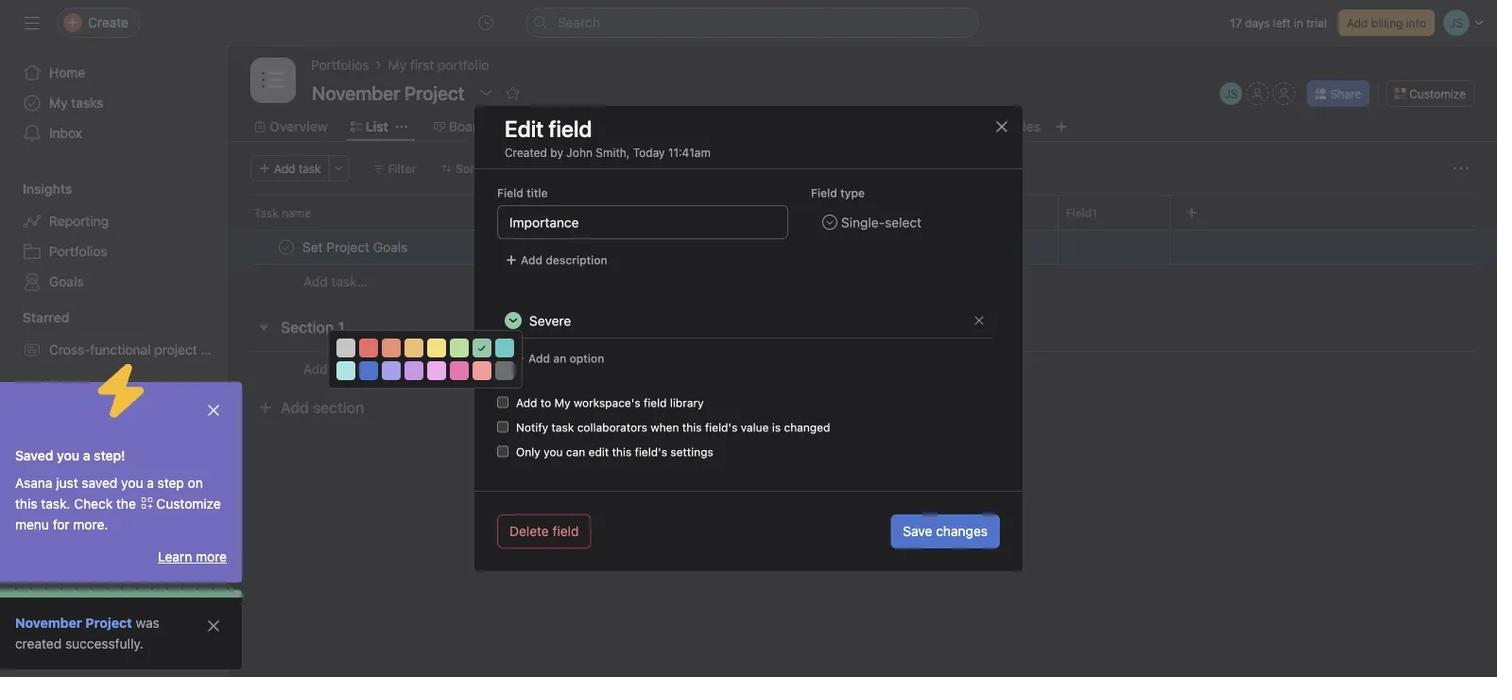 Task type: describe. For each thing, give the bounding box(es) containing it.
goals
[[49, 274, 84, 289]]

in
[[1295, 16, 1304, 29]]

add task… for 1st 'add task…' button from the bottom
[[304, 361, 368, 377]]

global element
[[0, 46, 227, 160]]

delete field button
[[497, 514, 591, 548]]

can
[[566, 445, 586, 459]]

saved
[[82, 475, 118, 491]]

settings
[[671, 445, 714, 459]]

1 horizontal spatial my first portfolio link
[[388, 55, 489, 76]]

2 add task… button from the top
[[304, 359, 368, 380]]

reporting
[[49, 213, 109, 229]]

plan inside the starred element
[[201, 342, 227, 357]]

description
[[546, 253, 608, 267]]

menu
[[15, 517, 49, 532]]

my right to
[[555, 396, 571, 409]]

row containing js
[[228, 230, 1498, 265]]

check
[[74, 496, 113, 512]]

add to my workspace's field library
[[516, 396, 704, 409]]

0 vertical spatial first
[[410, 57, 434, 73]]

cross-functional project plan link inside projects element
[[11, 403, 227, 433]]

invite button
[[18, 635, 99, 670]]

field's for settings
[[635, 445, 668, 459]]

single-select
[[842, 214, 922, 230]]

Set Project Goals text field
[[299, 238, 414, 257]]

asana
[[15, 475, 52, 491]]

row containing task name
[[228, 195, 1498, 230]]

was created successfully.
[[15, 615, 160, 652]]

delete field
[[510, 523, 579, 539]]

1 vertical spatial project
[[85, 615, 132, 631]]

just
[[56, 475, 78, 491]]

inbox
[[49, 125, 82, 141]]

files link
[[997, 116, 1041, 137]]

successfully.
[[65, 636, 144, 652]]

share button
[[1308, 80, 1370, 107]]

cross- for cross-functional project plan link in projects element
[[49, 410, 90, 426]]

add left billing
[[1348, 16, 1369, 29]]

add an option
[[529, 352, 605, 365]]

add up add section button
[[304, 361, 328, 377]]

field's for value
[[705, 421, 738, 434]]

1 vertical spatial november
[[15, 615, 82, 631]]

17
[[1231, 16, 1243, 29]]

the
[[116, 496, 136, 512]]

changes
[[936, 523, 988, 539]]

list image
[[262, 69, 285, 92]]

customize
[[156, 496, 221, 512]]

1 horizontal spatial portfolios link
[[311, 55, 369, 76]]

add left section at the left
[[281, 399, 309, 417]]

1 for section 1
[[338, 318, 345, 336]]

remove option image
[[974, 315, 985, 326]]

board link
[[434, 116, 486, 137]]

add section button
[[251, 391, 372, 425]]

1 vertical spatial field
[[644, 396, 667, 409]]

smith,
[[596, 146, 630, 159]]

name
[[282, 206, 311, 219]]

1 vertical spatial november project
[[15, 615, 132, 631]]

reporting link
[[11, 206, 216, 236]]

my inside global element
[[49, 95, 68, 111]]

by
[[551, 146, 564, 159]]

projects element
[[0, 369, 227, 558]]

team button
[[0, 565, 56, 584]]

search list box
[[526, 8, 980, 38]]

task for add
[[299, 162, 321, 175]]

my workspace
[[49, 599, 137, 615]]

this for when
[[683, 421, 702, 434]]

Only you can edit this field's settings checkbox
[[497, 446, 509, 457]]

my up list
[[388, 57, 407, 73]]

add inside header untitled section tree grid
[[304, 274, 328, 289]]

Type an option name field
[[522, 304, 966, 337]]

section
[[281, 318, 334, 336]]

board
[[449, 119, 486, 134]]

customize menu for more.
[[15, 496, 221, 532]]

section
[[313, 399, 364, 417]]

add task… button inside header untitled section tree grid
[[304, 271, 368, 292]]

assignee
[[842, 206, 890, 219]]

0 horizontal spatial portfolios link
[[11, 236, 216, 267]]

portfolio inside projects element
[[99, 501, 150, 516]]

portfolio 1
[[49, 470, 110, 486]]

a inside asana just saved you a step on this task. check the
[[147, 475, 154, 491]]

you for only
[[544, 445, 563, 459]]

2 add task… row from the top
[[228, 351, 1498, 387]]

add task button
[[251, 155, 330, 182]]

you inside asana just saved you a step on this task. check the
[[121, 475, 143, 491]]

project1 link
[[11, 433, 216, 463]]

workspace
[[71, 599, 137, 615]]

field for delete
[[553, 523, 579, 539]]

0 horizontal spatial my first portfolio link
[[11, 494, 216, 524]]

for
[[53, 517, 70, 532]]

Add to My workspace's field library checkbox
[[497, 397, 509, 408]]

notify task collaborators when this field's value is changed
[[516, 421, 831, 434]]

on
[[188, 475, 203, 491]]

my workspace link
[[11, 592, 216, 622]]

option
[[570, 352, 605, 365]]

completed image
[[275, 236, 298, 259]]

field1
[[1067, 206, 1098, 219]]

portfolio
[[49, 470, 101, 486]]

add description
[[521, 253, 608, 267]]

projects button
[[0, 376, 74, 395]]

insights
[[23, 181, 72, 197]]

Completed checkbox
[[275, 236, 298, 259]]

edit field created by john smith, today 11:41am
[[505, 115, 711, 159]]

learn
[[158, 549, 192, 565]]

select
[[885, 214, 922, 230]]

add down overview link
[[274, 162, 295, 175]]

close image
[[206, 618, 221, 634]]

set project goals cell
[[228, 230, 834, 265]]

library
[[670, 396, 704, 409]]

timeline link
[[509, 116, 577, 137]]



Task type: locate. For each thing, give the bounding box(es) containing it.
timeline
[[524, 119, 577, 134]]

1 horizontal spatial 1
[[338, 318, 345, 336]]

0 horizontal spatial a
[[83, 448, 90, 463]]

save changes
[[903, 523, 988, 539]]

john down single-select
[[868, 241, 894, 254]]

cross-functional project plan inside projects element
[[49, 410, 227, 426]]

0 horizontal spatial portfolios
[[49, 244, 107, 259]]

project down goals "link" in the top left of the page
[[154, 342, 197, 357]]

2 horizontal spatial you
[[544, 445, 563, 459]]

1 vertical spatial functional
[[90, 410, 151, 426]]

close image
[[995, 119, 1010, 134]]

saved you a step!
[[15, 448, 125, 463]]

1 add task… button from the top
[[304, 271, 368, 292]]

add billing info button
[[1339, 9, 1435, 36]]

functional up project1 link
[[90, 410, 151, 426]]

first up board link
[[410, 57, 434, 73]]

november project
[[49, 531, 159, 547], [15, 615, 132, 631]]

0 vertical spatial portfolio
[[438, 57, 489, 73]]

goals link
[[11, 267, 216, 297]]

field left type
[[811, 186, 838, 200]]

0 vertical spatial november project
[[49, 531, 159, 547]]

you up the
[[121, 475, 143, 491]]

november down check
[[49, 531, 112, 547]]

field for field title
[[497, 186, 524, 200]]

1 cross-functional project plan from the top
[[49, 342, 227, 357]]

share
[[1331, 87, 1362, 100]]

0 vertical spatial cross-
[[49, 342, 90, 357]]

0 vertical spatial john
[[567, 146, 593, 159]]

my down team
[[49, 599, 68, 615]]

first up more.
[[71, 501, 95, 516]]

cross- for cross-functional project plan link within the the starred element
[[49, 342, 90, 357]]

this inside asana just saved you a step on this task. check the
[[15, 496, 37, 512]]

0 horizontal spatial this
[[15, 496, 37, 512]]

2 cross-functional project plan link from the top
[[11, 403, 227, 433]]

november project inside projects element
[[49, 531, 159, 547]]

task up the can
[[552, 421, 574, 434]]

john right by
[[567, 146, 593, 159]]

smith
[[897, 241, 928, 254]]

1 vertical spatial this
[[612, 445, 632, 459]]

add billing info
[[1348, 16, 1427, 29]]

task… for 'add task…' button in header untitled section tree grid
[[332, 274, 368, 289]]

only
[[516, 445, 541, 459]]

task… down set project goals text box
[[332, 274, 368, 289]]

portfolios up list link
[[311, 57, 369, 73]]

0 vertical spatial portfolios link
[[311, 55, 369, 76]]

add task… row
[[228, 264, 1498, 299], [228, 351, 1498, 387]]

field type
[[811, 186, 865, 200]]

november
[[49, 531, 112, 547], [15, 615, 82, 631]]

functional inside projects element
[[90, 410, 151, 426]]

november project down check
[[49, 531, 159, 547]]

2 vertical spatial this
[[15, 496, 37, 512]]

0 vertical spatial task
[[299, 162, 321, 175]]

add task… row down john smith
[[228, 264, 1498, 299]]

js down single-
[[846, 241, 860, 254]]

add task… inside header untitled section tree grid
[[304, 274, 368, 289]]

project1
[[49, 440, 98, 456]]

task
[[299, 162, 321, 175], [552, 421, 574, 434]]

header untitled section tree grid
[[228, 230, 1498, 299]]

days
[[1246, 16, 1271, 29]]

1 cross-functional project plan link from the top
[[11, 335, 227, 365]]

1 vertical spatial portfolios
[[49, 244, 107, 259]]

add left an
[[529, 352, 550, 365]]

learn more link
[[158, 549, 227, 565]]

task… up section at the left
[[332, 361, 368, 377]]

field up by
[[549, 115, 592, 142]]

0 vertical spatial field
[[549, 115, 592, 142]]

my inside "link"
[[49, 599, 68, 615]]

1 horizontal spatial my first portfolio
[[388, 57, 489, 73]]

1 vertical spatial add task…
[[304, 361, 368, 377]]

delete
[[510, 523, 549, 539]]

0 vertical spatial november project link
[[11, 524, 216, 554]]

add section
[[281, 399, 364, 417]]

portfolios link
[[311, 55, 369, 76], [11, 236, 216, 267]]

add task… for 'add task…' button in header untitled section tree grid
[[304, 274, 368, 289]]

my first portfolio
[[388, 57, 489, 73], [49, 501, 150, 516]]

task… for 1st 'add task…' button from the bottom
[[332, 361, 368, 377]]

0 horizontal spatial task
[[299, 162, 321, 175]]

1 horizontal spatial field's
[[705, 421, 738, 434]]

task… inside header untitled section tree grid
[[332, 274, 368, 289]]

home link
[[11, 58, 216, 88]]

add task… row up changed
[[228, 351, 1498, 387]]

0 vertical spatial project
[[154, 342, 197, 357]]

add task… button up section at the left
[[304, 359, 368, 380]]

0 vertical spatial 1
[[338, 318, 345, 336]]

0 vertical spatial add task…
[[304, 274, 368, 289]]

november inside november project link
[[49, 531, 112, 547]]

a left step
[[147, 475, 154, 491]]

task for notify
[[552, 421, 574, 434]]

trial
[[1307, 16, 1328, 29]]

my first portfolio up board link
[[388, 57, 489, 73]]

invite
[[53, 644, 87, 660]]

cross- up project1
[[49, 410, 90, 426]]

1 horizontal spatial js
[[1225, 87, 1239, 100]]

0 vertical spatial add task… row
[[228, 264, 1498, 299]]

1 project from the top
[[154, 342, 197, 357]]

1 down step!
[[104, 470, 110, 486]]

plan inside projects element
[[201, 410, 227, 426]]

0 vertical spatial cross-functional project plan link
[[11, 335, 227, 365]]

1 vertical spatial portfolio
[[99, 501, 150, 516]]

cross-functional project plan
[[49, 342, 227, 357], [49, 410, 227, 426]]

this for edit
[[612, 445, 632, 459]]

1
[[338, 318, 345, 336], [104, 470, 110, 486]]

is
[[772, 421, 781, 434]]

created
[[15, 636, 62, 652]]

2 vertical spatial field
[[553, 523, 579, 539]]

a left step!
[[83, 448, 90, 463]]

2 field from the left
[[811, 186, 838, 200]]

0 vertical spatial november
[[49, 531, 112, 547]]

was
[[136, 615, 160, 631]]

1 vertical spatial add task… button
[[304, 359, 368, 380]]

1 plan from the top
[[201, 342, 227, 357]]

js inside button
[[1225, 87, 1239, 100]]

1 vertical spatial project
[[154, 410, 197, 426]]

1 inside projects element
[[104, 470, 110, 486]]

task
[[254, 206, 279, 219]]

0 horizontal spatial john
[[567, 146, 593, 159]]

1 vertical spatial cross-
[[49, 410, 90, 426]]

js inside row
[[846, 241, 860, 254]]

0 horizontal spatial portfolio
[[99, 501, 150, 516]]

1 functional from the top
[[90, 342, 151, 357]]

when
[[651, 421, 679, 434]]

1 vertical spatial 1
[[104, 470, 110, 486]]

cross- inside projects element
[[49, 410, 90, 426]]

1 horizontal spatial field
[[811, 186, 838, 200]]

field inside 'edit field created by john smith, today 11:41am'
[[549, 115, 592, 142]]

0 vertical spatial my first portfolio
[[388, 57, 489, 73]]

1 vertical spatial add task… row
[[228, 351, 1498, 387]]

1 horizontal spatial portfolios
[[311, 57, 369, 73]]

portfolios inside insights element
[[49, 244, 107, 259]]

project left close toast icon
[[154, 410, 197, 426]]

1 horizontal spatial john
[[868, 241, 894, 254]]

1 vertical spatial cross-functional project plan link
[[11, 403, 227, 433]]

add left to
[[516, 396, 538, 409]]

this up settings at bottom
[[683, 421, 702, 434]]

1 horizontal spatial task
[[552, 421, 574, 434]]

cross- down starred
[[49, 342, 90, 357]]

files
[[1012, 119, 1041, 134]]

field's down when
[[635, 445, 668, 459]]

2 cross- from the top
[[49, 410, 90, 426]]

0 horizontal spatial field
[[497, 186, 524, 200]]

my first portfolio up more.
[[49, 501, 150, 516]]

2 plan from the top
[[201, 410, 227, 426]]

2 add task… from the top
[[304, 361, 368, 377]]

an
[[554, 352, 567, 365]]

task.
[[41, 496, 70, 512]]

1 vertical spatial cross-functional project plan
[[49, 410, 227, 426]]

2 cross-functional project plan from the top
[[49, 410, 227, 426]]

1 inside button
[[338, 318, 345, 336]]

add task… up section at the left
[[304, 361, 368, 377]]

this up menu
[[15, 496, 37, 512]]

section 1
[[281, 318, 345, 336]]

1 vertical spatial john
[[868, 241, 894, 254]]

portfolios link up list link
[[311, 55, 369, 76]]

1 vertical spatial js
[[846, 241, 860, 254]]

first inside projects element
[[71, 501, 95, 516]]

1 field from the left
[[497, 186, 524, 200]]

single-
[[842, 214, 885, 230]]

1 vertical spatial portfolios link
[[11, 236, 216, 267]]

field title
[[497, 186, 548, 200]]

1 cross- from the top
[[49, 342, 90, 357]]

my up for at the left of the page
[[49, 501, 68, 516]]

1 horizontal spatial first
[[410, 57, 434, 73]]

project inside projects element
[[116, 531, 159, 547]]

0 vertical spatial js
[[1225, 87, 1239, 100]]

edit
[[589, 445, 609, 459]]

cross-
[[49, 342, 90, 357], [49, 410, 90, 426]]

this right edit
[[612, 445, 632, 459]]

1 task… from the top
[[332, 274, 368, 289]]

collaborators
[[578, 421, 648, 434]]

field for field type
[[811, 186, 838, 200]]

field left title
[[497, 186, 524, 200]]

you left the can
[[544, 445, 563, 459]]

0 horizontal spatial you
[[57, 448, 80, 463]]

portfolios link down 'reporting'
[[11, 236, 216, 267]]

list link
[[351, 116, 388, 137]]

row
[[228, 195, 1498, 230], [251, 229, 1475, 231], [228, 230, 1498, 265]]

Notify task collaborators when this field's value is changed checkbox
[[497, 421, 509, 433]]

my tasks
[[49, 95, 103, 111]]

home
[[49, 65, 85, 80]]

inbox link
[[11, 118, 216, 148]]

1 vertical spatial task…
[[332, 361, 368, 377]]

project inside the starred element
[[154, 342, 197, 357]]

17 days left in trial
[[1231, 16, 1328, 29]]

add task… button down set project goals text box
[[304, 271, 368, 292]]

js button
[[1221, 82, 1243, 105]]

1 vertical spatial my first portfolio
[[49, 501, 150, 516]]

info
[[1407, 16, 1427, 29]]

field's
[[705, 421, 738, 434], [635, 445, 668, 459]]

created
[[505, 146, 547, 159]]

cross-functional project plan link up step!
[[11, 403, 227, 433]]

value
[[741, 421, 769, 434]]

1 for portfolio 1
[[104, 470, 110, 486]]

js down 17
[[1225, 87, 1239, 100]]

step
[[158, 475, 184, 491]]

0 horizontal spatial first
[[71, 501, 95, 516]]

0 vertical spatial plan
[[201, 342, 227, 357]]

0 vertical spatial a
[[83, 448, 90, 463]]

0 horizontal spatial 1
[[104, 470, 110, 486]]

0 vertical spatial functional
[[90, 342, 151, 357]]

add left description
[[521, 253, 543, 267]]

project
[[154, 342, 197, 357], [154, 410, 197, 426]]

0 horizontal spatial js
[[846, 241, 860, 254]]

functional down goals "link" in the top left of the page
[[90, 342, 151, 357]]

john inside 'edit field created by john smith, today 11:41am'
[[567, 146, 593, 159]]

1 vertical spatial task
[[552, 421, 574, 434]]

workspace's
[[574, 396, 641, 409]]

task name
[[254, 206, 311, 219]]

2 horizontal spatial this
[[683, 421, 702, 434]]

field inside button
[[553, 523, 579, 539]]

only you can edit this field's settings
[[516, 445, 714, 459]]

field's left value
[[705, 421, 738, 434]]

project down workspace
[[85, 615, 132, 631]]

portfolio
[[438, 57, 489, 73], [99, 501, 150, 516]]

you up 'portfolio'
[[57, 448, 80, 463]]

0 horizontal spatial field's
[[635, 445, 668, 459]]

november project down the my workspace
[[15, 615, 132, 631]]

0 vertical spatial project
[[116, 531, 159, 547]]

type
[[841, 186, 865, 200]]

list
[[366, 119, 388, 134]]

portfolios down 'reporting'
[[49, 244, 107, 259]]

you for saved
[[57, 448, 80, 463]]

collapse task list for this section image
[[256, 320, 271, 335]]

task down overview
[[299, 162, 321, 175]]

add task… button
[[304, 271, 368, 292], [304, 359, 368, 380]]

add task
[[274, 162, 321, 175]]

billing
[[1372, 16, 1404, 29]]

field up when
[[644, 396, 667, 409]]

0 vertical spatial add task… button
[[304, 271, 368, 292]]

john
[[567, 146, 593, 159], [868, 241, 894, 254]]

1 vertical spatial a
[[147, 475, 154, 491]]

field right delete
[[553, 523, 579, 539]]

1 horizontal spatial this
[[612, 445, 632, 459]]

field for edit
[[549, 115, 592, 142]]

0 vertical spatial my first portfolio link
[[388, 55, 489, 76]]

functional inside the starred element
[[90, 342, 151, 357]]

hide sidebar image
[[25, 15, 40, 30]]

john smith
[[868, 241, 928, 254]]

close toast image
[[206, 403, 221, 418]]

add to starred image
[[506, 85, 521, 100]]

11:41am
[[668, 146, 711, 159]]

0 vertical spatial this
[[683, 421, 702, 434]]

1 horizontal spatial portfolio
[[438, 57, 489, 73]]

cross-functional project plan inside the starred element
[[49, 342, 227, 357]]

a
[[83, 448, 90, 463], [147, 475, 154, 491]]

left
[[1274, 16, 1291, 29]]

1 right section
[[338, 318, 345, 336]]

notify
[[516, 421, 549, 434]]

2 project from the top
[[154, 410, 197, 426]]

project
[[116, 531, 159, 547], [85, 615, 132, 631]]

cross-functional project plan down goals "link" in the top left of the page
[[49, 342, 227, 357]]

cross- inside the starred element
[[49, 342, 90, 357]]

today
[[633, 146, 665, 159]]

1 vertical spatial plan
[[201, 410, 227, 426]]

my left 'tasks'
[[49, 95, 68, 111]]

plan up on
[[201, 410, 227, 426]]

projects
[[23, 378, 74, 393]]

portfolio 1 link
[[11, 463, 216, 494]]

cross-functional project plan link inside the starred element
[[11, 335, 227, 365]]

my first portfolio inside projects element
[[49, 501, 150, 516]]

november project link inside projects element
[[11, 524, 216, 554]]

my inside projects element
[[49, 501, 68, 516]]

portfolio down portfolio 1 link
[[99, 501, 150, 516]]

starred element
[[0, 301, 227, 369]]

1 vertical spatial my first portfolio link
[[11, 494, 216, 524]]

november project link down the
[[11, 524, 216, 554]]

project down the
[[116, 531, 159, 547]]

you
[[544, 445, 563, 459], [57, 448, 80, 463], [121, 475, 143, 491]]

john inside row
[[868, 241, 894, 254]]

1 vertical spatial field's
[[635, 445, 668, 459]]

0 vertical spatial task…
[[332, 274, 368, 289]]

1 add task… row from the top
[[228, 264, 1498, 299]]

1 vertical spatial first
[[71, 501, 95, 516]]

november project link down the my workspace
[[15, 615, 132, 631]]

0 vertical spatial field's
[[705, 421, 738, 434]]

portfolio up 'board'
[[438, 57, 489, 73]]

2 task… from the top
[[332, 361, 368, 377]]

task inside button
[[299, 162, 321, 175]]

teams element
[[0, 558, 227, 626]]

section 1 button
[[281, 310, 345, 344]]

1 horizontal spatial a
[[147, 475, 154, 491]]

cross-functional project plan link down goals "link" in the top left of the page
[[11, 335, 227, 365]]

saved
[[15, 448, 53, 463]]

2 functional from the top
[[90, 410, 151, 426]]

1 horizontal spatial you
[[121, 475, 143, 491]]

cross-functional project plan up project1 link
[[49, 410, 227, 426]]

add task… down set project goals text box
[[304, 274, 368, 289]]

add up section 1
[[304, 274, 328, 289]]

0 vertical spatial cross-functional project plan
[[49, 342, 227, 357]]

add description button
[[497, 247, 616, 273]]

team
[[23, 567, 56, 583]]

insights element
[[0, 172, 227, 301]]

0 vertical spatial portfolios
[[311, 57, 369, 73]]

None text field
[[307, 76, 470, 110]]

0 horizontal spatial my first portfolio
[[49, 501, 150, 516]]

Priority, Stage, Status… text field
[[497, 205, 789, 239]]

1 add task… from the top
[[304, 274, 368, 289]]

starred button
[[0, 308, 69, 327]]

november up created
[[15, 615, 82, 631]]

1 vertical spatial november project link
[[15, 615, 132, 631]]

plan up close toast icon
[[201, 342, 227, 357]]



Task type: vqa. For each thing, say whether or not it's contained in the screenshot.
1st junececi7 from the bottom of the page
no



